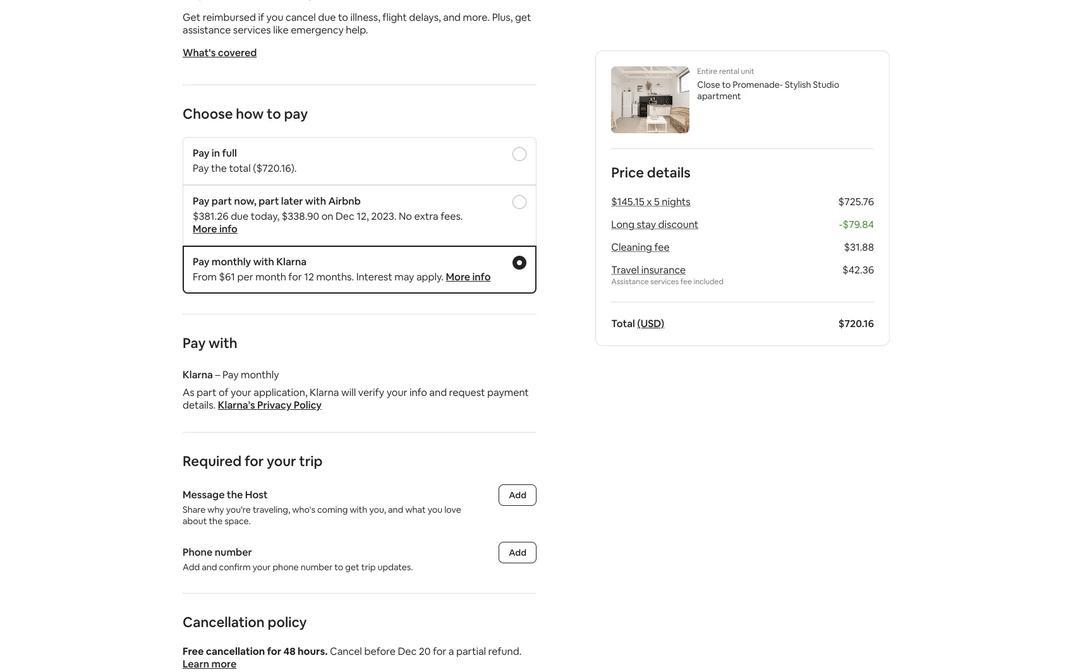 Task type: locate. For each thing, give the bounding box(es) containing it.
details
[[647, 164, 691, 181]]

0 vertical spatial services
[[233, 23, 271, 37]]

0 vertical spatial dec
[[336, 210, 355, 223]]

in
[[212, 147, 220, 160]]

1 horizontal spatial fee
[[681, 277, 692, 287]]

-
[[839, 218, 843, 231]]

add inside phone number add and confirm your phone number to get trip updates.
[[183, 562, 200, 574]]

and left 'more.'
[[443, 11, 461, 24]]

1 horizontal spatial number
[[301, 562, 333, 574]]

pay
[[193, 147, 210, 160], [193, 162, 209, 175], [193, 195, 210, 208], [193, 255, 210, 269], [183, 335, 206, 352], [223, 369, 239, 382]]

1 vertical spatial get
[[345, 562, 360, 574]]

you inside message the host share why you're traveling, who's coming with you, and what you love about the space.
[[428, 505, 443, 516]]

you left love
[[428, 505, 443, 516]]

pay for in
[[193, 147, 210, 160]]

1 vertical spatial fee
[[681, 277, 692, 287]]

0 vertical spatial more info button
[[193, 223, 238, 236]]

$31.88
[[844, 241, 875, 254]]

None radio
[[513, 147, 527, 161], [513, 256, 527, 270], [513, 147, 527, 161], [513, 256, 527, 270]]

0 vertical spatial the
[[211, 162, 227, 175]]

$381.26
[[193, 210, 229, 223]]

for left 12 at the left
[[289, 271, 302, 284]]

1 vertical spatial more
[[446, 271, 471, 284]]

klarna inside "as part of your application, klarna will verify your info and request payment details."
[[310, 386, 339, 400]]

application,
[[254, 386, 308, 400]]

0 vertical spatial klarna
[[276, 255, 307, 269]]

2 add button from the top
[[499, 543, 537, 564]]

info right the verify
[[410, 386, 427, 400]]

pay left "total"
[[193, 162, 209, 175]]

entire
[[698, 66, 718, 77]]

dec down airbnb at the left of page
[[336, 210, 355, 223]]

pay right –
[[223, 369, 239, 382]]

trip left the updates. at the bottom left
[[362, 562, 376, 574]]

0 horizontal spatial more info button
[[193, 223, 238, 236]]

pay left in
[[193, 147, 210, 160]]

pay in full pay the total ($720.16).
[[193, 147, 297, 175]]

monthly up $61
[[212, 255, 251, 269]]

1 vertical spatial the
[[227, 489, 243, 502]]

$61
[[219, 271, 235, 284]]

with up on
[[305, 195, 326, 208]]

for left the a
[[433, 646, 447, 659]]

part left of
[[197, 386, 217, 400]]

a
[[449, 646, 454, 659]]

emergency
[[291, 23, 344, 37]]

the up you're
[[227, 489, 243, 502]]

part for your
[[197, 386, 217, 400]]

1 vertical spatial add
[[509, 548, 527, 559]]

pay up klarna – pay monthly
[[183, 335, 206, 352]]

info right apply.
[[473, 271, 491, 284]]

services right assistance
[[651, 277, 679, 287]]

hours.
[[298, 646, 328, 659]]

and left request
[[430, 386, 447, 400]]

get right plus,
[[515, 11, 531, 24]]

more
[[193, 223, 217, 236], [446, 271, 471, 284]]

to
[[338, 11, 348, 24], [722, 79, 731, 90], [267, 105, 281, 123], [335, 562, 344, 574]]

message
[[183, 489, 225, 502]]

pay inside pay monthly with klarna from $61 per month for 12 months. interest may apply. more info
[[193, 255, 210, 269]]

and down phone
[[202, 562, 217, 574]]

part inside "as part of your application, klarna will verify your info and request payment details."
[[197, 386, 217, 400]]

klarna's
[[218, 399, 255, 412]]

free
[[183, 646, 204, 659]]

1 add button from the top
[[499, 485, 537, 507]]

add button
[[499, 485, 537, 507], [499, 543, 537, 564]]

$79.84
[[843, 218, 875, 231]]

to down rental
[[722, 79, 731, 90]]

pay with
[[183, 335, 238, 352]]

0 vertical spatial you
[[267, 11, 284, 24]]

0 horizontal spatial services
[[233, 23, 271, 37]]

with left you,
[[350, 505, 368, 516]]

2 vertical spatial info
[[410, 386, 427, 400]]

0 vertical spatial trip
[[299, 453, 323, 470]]

with up month
[[253, 255, 274, 269]]

services
[[233, 23, 271, 37], [651, 277, 679, 287]]

interest
[[356, 271, 393, 284]]

klarna inside pay monthly with klarna from $61 per month for 12 months. interest may apply. more info
[[276, 255, 307, 269]]

for
[[289, 271, 302, 284], [245, 453, 264, 470], [267, 646, 282, 659], [433, 646, 447, 659]]

fee left included on the right top
[[681, 277, 692, 287]]

get left the updates. at the bottom left
[[345, 562, 360, 574]]

studio
[[814, 79, 840, 90]]

pay for monthly
[[193, 255, 210, 269]]

with inside pay monthly with klarna from $61 per month for 12 months. interest may apply. more info
[[253, 255, 274, 269]]

unit
[[741, 66, 755, 77]]

the down in
[[211, 162, 227, 175]]

12
[[304, 271, 314, 284]]

1 vertical spatial more info button
[[446, 271, 491, 284]]

0 horizontal spatial more
[[193, 223, 217, 236]]

1 vertical spatial add button
[[499, 543, 537, 564]]

price details
[[612, 164, 691, 181]]

close
[[698, 79, 720, 90]]

info
[[219, 223, 238, 236], [473, 271, 491, 284], [410, 386, 427, 400]]

plus,
[[492, 11, 513, 24]]

due inside get reimbursed if you cancel due to illness, flight delays, and more. plus, get assistance services like emergency help.
[[318, 11, 336, 24]]

add for message the host
[[509, 490, 527, 501]]

due inside pay part now, part later with airbnb $381.26 due today,  $338.90 on dec 12, 2023. no extra fees. more info
[[231, 210, 249, 223]]

1 vertical spatial due
[[231, 210, 249, 223]]

host
[[245, 489, 268, 502]]

–
[[215, 369, 220, 382]]

1 horizontal spatial due
[[318, 11, 336, 24]]

2 vertical spatial the
[[209, 516, 223, 527]]

delays,
[[409, 11, 441, 24]]

your up host
[[267, 453, 296, 470]]

you right if
[[267, 11, 284, 24]]

0 vertical spatial add
[[509, 490, 527, 501]]

klarna left will
[[310, 386, 339, 400]]

part up the $381.26
[[212, 195, 232, 208]]

cancellation
[[183, 614, 265, 632]]

info inside "as part of your application, klarna will verify your info and request payment details."
[[410, 386, 427, 400]]

total
[[612, 317, 635, 331]]

0 vertical spatial add button
[[499, 485, 537, 507]]

free cancellation for 48 hours. cancel before dec 20 for a partial refund.
[[183, 646, 522, 659]]

$338.90
[[282, 210, 319, 223]]

$42.36
[[843, 264, 875, 277]]

airbnb
[[328, 195, 361, 208]]

due down now,
[[231, 210, 249, 223]]

required for your trip
[[183, 453, 323, 470]]

cleaning fee button
[[612, 241, 670, 254]]

0 vertical spatial monthly
[[212, 255, 251, 269]]

long stay discount button
[[612, 218, 699, 231]]

2 horizontal spatial info
[[473, 271, 491, 284]]

get inside phone number add and confirm your phone number to get trip updates.
[[345, 562, 360, 574]]

due right cancel
[[318, 11, 336, 24]]

0 horizontal spatial get
[[345, 562, 360, 574]]

with inside message the host share why you're traveling, who's coming with you, and what you love about the space.
[[350, 505, 368, 516]]

to inside get reimbursed if you cancel due to illness, flight delays, and more. plus, get assistance services like emergency help.
[[338, 11, 348, 24]]

trip up message the host share why you're traveling, who's coming with you, and what you love about the space.
[[299, 453, 323, 470]]

pay inside pay part now, part later with airbnb $381.26 due today,  $338.90 on dec 12, 2023. no extra fees. more info
[[193, 195, 210, 208]]

cleaning
[[612, 241, 653, 254]]

monthly up application,
[[241, 369, 279, 382]]

0 vertical spatial get
[[515, 11, 531, 24]]

number right phone
[[301, 562, 333, 574]]

0 horizontal spatial dec
[[336, 210, 355, 223]]

-$79.84
[[839, 218, 875, 231]]

1 horizontal spatial dec
[[398, 646, 417, 659]]

1 horizontal spatial get
[[515, 11, 531, 24]]

may
[[395, 271, 414, 284]]

monthly
[[212, 255, 251, 269], [241, 369, 279, 382]]

share
[[183, 505, 206, 516]]

to left illness,
[[338, 11, 348, 24]]

info inside pay part now, part later with airbnb $381.26 due today,  $338.90 on dec 12, 2023. no extra fees. more info
[[219, 223, 238, 236]]

refund.
[[489, 646, 522, 659]]

dec inside pay part now, part later with airbnb $381.26 due today,  $338.90 on dec 12, 2023. no extra fees. more info
[[336, 210, 355, 223]]

why
[[208, 505, 224, 516]]

more right apply.
[[446, 271, 471, 284]]

total (usd)
[[612, 317, 665, 331]]

policy
[[294, 399, 322, 412]]

info down now,
[[219, 223, 238, 236]]

your inside phone number add and confirm your phone number to get trip updates.
[[253, 562, 271, 574]]

1 horizontal spatial more
[[446, 271, 471, 284]]

pay up from at the left top
[[193, 255, 210, 269]]

due
[[318, 11, 336, 24], [231, 210, 249, 223]]

help.
[[346, 23, 368, 37]]

klarna up 12 at the left
[[276, 255, 307, 269]]

and inside phone number add and confirm your phone number to get trip updates.
[[202, 562, 217, 574]]

add button for phone number
[[499, 543, 537, 564]]

0 vertical spatial more
[[193, 223, 217, 236]]

cancellation
[[206, 646, 265, 659]]

pay up the $381.26
[[193, 195, 210, 208]]

2023.
[[371, 210, 397, 223]]

klarna
[[276, 255, 307, 269], [183, 369, 213, 382], [310, 386, 339, 400]]

1 horizontal spatial you
[[428, 505, 443, 516]]

number up confirm
[[215, 546, 252, 560]]

the right about
[[209, 516, 223, 527]]

and right you,
[[388, 505, 404, 516]]

1 horizontal spatial info
[[410, 386, 427, 400]]

2 vertical spatial add
[[183, 562, 200, 574]]

privacy
[[257, 399, 292, 412]]

to right phone
[[335, 562, 344, 574]]

0 horizontal spatial due
[[231, 210, 249, 223]]

with inside pay part now, part later with airbnb $381.26 due today,  $338.90 on dec 12, 2023. no extra fees. more info
[[305, 195, 326, 208]]

more info button down now,
[[193, 223, 238, 236]]

add button for message the host
[[499, 485, 537, 507]]

fee up insurance
[[655, 241, 670, 254]]

0 horizontal spatial fee
[[655, 241, 670, 254]]

1 vertical spatial number
[[301, 562, 333, 574]]

apartment
[[698, 90, 741, 102]]

add for phone number
[[509, 548, 527, 559]]

1 horizontal spatial trip
[[362, 562, 376, 574]]

1 vertical spatial services
[[651, 277, 679, 287]]

1 vertical spatial trip
[[362, 562, 376, 574]]

more up from at the left top
[[193, 223, 217, 236]]

1 vertical spatial you
[[428, 505, 443, 516]]

2 horizontal spatial klarna
[[310, 386, 339, 400]]

more info button right apply.
[[446, 271, 491, 284]]

1 horizontal spatial more info button
[[446, 271, 491, 284]]

for up host
[[245, 453, 264, 470]]

0 horizontal spatial you
[[267, 11, 284, 24]]

and inside get reimbursed if you cancel due to illness, flight delays, and more. plus, get assistance services like emergency help.
[[443, 11, 461, 24]]

dec left 20
[[398, 646, 417, 659]]

0 horizontal spatial number
[[215, 546, 252, 560]]

required
[[183, 453, 242, 470]]

what
[[406, 505, 426, 516]]

more info button
[[193, 223, 238, 236], [446, 271, 491, 284]]

2 vertical spatial klarna
[[310, 386, 339, 400]]

services left like
[[233, 23, 271, 37]]

0 vertical spatial due
[[318, 11, 336, 24]]

and
[[443, 11, 461, 24], [430, 386, 447, 400], [388, 505, 404, 516], [202, 562, 217, 574]]

0 vertical spatial info
[[219, 223, 238, 236]]

who's
[[292, 505, 315, 516]]

1 vertical spatial klarna
[[183, 369, 213, 382]]

1 horizontal spatial klarna
[[276, 255, 307, 269]]

klarna left –
[[183, 369, 213, 382]]

None radio
[[513, 195, 527, 209]]

insurance
[[642, 264, 686, 277]]

cleaning fee
[[612, 241, 670, 254]]

your left phone
[[253, 562, 271, 574]]

assistance
[[612, 277, 649, 287]]

what's covered button
[[183, 46, 257, 59]]

coming
[[317, 505, 348, 516]]

1 vertical spatial info
[[473, 271, 491, 284]]

0 horizontal spatial info
[[219, 223, 238, 236]]



Task type: describe. For each thing, give the bounding box(es) containing it.
0 horizontal spatial trip
[[299, 453, 323, 470]]

will
[[341, 386, 356, 400]]

more inside pay monthly with klarna from $61 per month for 12 months. interest may apply. more info
[[446, 271, 471, 284]]

fees.
[[441, 210, 463, 223]]

payment
[[488, 386, 529, 400]]

pay monthly with klarna from $61 per month for 12 months. interest may apply. more info
[[193, 255, 491, 284]]

20
[[419, 646, 431, 659]]

what's covered
[[183, 46, 257, 59]]

total
[[229, 162, 251, 175]]

48
[[284, 646, 296, 659]]

services inside get reimbursed if you cancel due to illness, flight delays, and more. plus, get assistance services like emergency help.
[[233, 23, 271, 37]]

stylish
[[785, 79, 812, 90]]

more.
[[463, 11, 490, 24]]

1 vertical spatial dec
[[398, 646, 417, 659]]

travel
[[612, 264, 639, 277]]

part up 'today,'
[[259, 195, 279, 208]]

assistance services fee included
[[612, 277, 724, 287]]

(usd)
[[638, 317, 665, 331]]

message the host share why you're traveling, who's coming with you, and what you love about the space.
[[183, 489, 463, 527]]

promenade-
[[733, 79, 784, 90]]

later
[[281, 195, 303, 208]]

pay for part
[[193, 195, 210, 208]]

to inside phone number add and confirm your phone number to get trip updates.
[[335, 562, 344, 574]]

$145.15 x 5 nights button
[[612, 195, 691, 209]]

entire rental unit close to promenade- stylish studio apartment
[[698, 66, 840, 102]]

traveling,
[[253, 505, 290, 516]]

details.
[[183, 399, 216, 412]]

rental
[[720, 66, 740, 77]]

1 horizontal spatial services
[[651, 277, 679, 287]]

love
[[445, 505, 461, 516]]

more info button for pay part now, part later with airbnb $381.26 due today,  $338.90 on dec 12, 2023. no extra fees. more info
[[193, 223, 238, 236]]

from
[[193, 271, 217, 284]]

0 vertical spatial fee
[[655, 241, 670, 254]]

nights
[[662, 195, 691, 209]]

assistance
[[183, 23, 231, 37]]

to left pay
[[267, 105, 281, 123]]

more inside pay part now, part later with airbnb $381.26 due today,  $338.90 on dec 12, 2023. no extra fees. more info
[[193, 223, 217, 236]]

months.
[[316, 271, 354, 284]]

you,
[[370, 505, 386, 516]]

more info button for pay monthly with klarna from $61 per month for 12 months. interest may apply. more info
[[446, 271, 491, 284]]

before
[[364, 646, 396, 659]]

extra
[[414, 210, 439, 223]]

part for part
[[212, 195, 232, 208]]

(usd) button
[[638, 317, 665, 331]]

choose how to pay
[[183, 105, 308, 123]]

($720.16).
[[253, 162, 297, 175]]

like
[[273, 23, 289, 37]]

flight
[[383, 11, 407, 24]]

$720.16
[[839, 317, 875, 331]]

$145.15 x 5 nights
[[612, 195, 691, 209]]

your right of
[[231, 386, 252, 400]]

klarna's privacy policy link
[[218, 399, 322, 412]]

$145.15
[[612, 195, 645, 209]]

choose
[[183, 105, 233, 123]]

and inside message the host share why you're traveling, who's coming with you, and what you love about the space.
[[388, 505, 404, 516]]

pay for with
[[183, 335, 206, 352]]

0 vertical spatial number
[[215, 546, 252, 560]]

partial
[[457, 646, 486, 659]]

illness,
[[351, 11, 381, 24]]

cancel
[[286, 11, 316, 24]]

as
[[183, 386, 195, 400]]

long stay discount
[[612, 218, 699, 231]]

$725.76
[[839, 195, 875, 209]]

1 vertical spatial monthly
[[241, 369, 279, 382]]

trip inside phone number add and confirm your phone number to get trip updates.
[[362, 562, 376, 574]]

travel insurance
[[612, 264, 686, 277]]

today,
[[251, 210, 280, 223]]

cancel
[[330, 646, 362, 659]]

x
[[647, 195, 652, 209]]

discount
[[659, 218, 699, 231]]

reimbursed
[[203, 11, 256, 24]]

you're
[[226, 505, 251, 516]]

to inside entire rental unit close to promenade- stylish studio apartment
[[722, 79, 731, 90]]

pay
[[284, 105, 308, 123]]

your right the verify
[[387, 386, 408, 400]]

klarna – pay monthly
[[183, 369, 279, 382]]

updates.
[[378, 562, 413, 574]]

if
[[258, 11, 264, 24]]

for left 48
[[267, 646, 282, 659]]

travel insurance button
[[612, 264, 686, 277]]

with up –
[[209, 335, 238, 352]]

phone
[[273, 562, 299, 574]]

5
[[655, 195, 660, 209]]

pay part now, part later with airbnb $381.26 due today,  $338.90 on dec 12, 2023. no extra fees. more info
[[193, 195, 463, 236]]

get reimbursed if you cancel due to illness, flight delays, and more. plus, get assistance services like emergency help.
[[183, 11, 531, 37]]

per
[[237, 271, 253, 284]]

info inside pay monthly with klarna from $61 per month for 12 months. interest may apply. more info
[[473, 271, 491, 284]]

month
[[256, 271, 286, 284]]

stay
[[637, 218, 656, 231]]

get inside get reimbursed if you cancel due to illness, flight delays, and more. plus, get assistance services like emergency help.
[[515, 11, 531, 24]]

included
[[694, 277, 724, 287]]

0 horizontal spatial klarna
[[183, 369, 213, 382]]

monthly inside pay monthly with klarna from $61 per month for 12 months. interest may apply. more info
[[212, 255, 251, 269]]

about
[[183, 516, 207, 527]]

as part of your application, klarna will verify your info and request payment details.
[[183, 386, 529, 412]]

confirm
[[219, 562, 251, 574]]

get
[[183, 11, 201, 24]]

you inside get reimbursed if you cancel due to illness, flight delays, and more. plus, get assistance services like emergency help.
[[267, 11, 284, 24]]

and inside "as part of your application, klarna will verify your info and request payment details."
[[430, 386, 447, 400]]

for inside pay monthly with klarna from $61 per month for 12 months. interest may apply. more info
[[289, 271, 302, 284]]

the inside pay in full pay the total ($720.16).
[[211, 162, 227, 175]]

full
[[222, 147, 237, 160]]



Task type: vqa. For each thing, say whether or not it's contained in the screenshot.
first 3
no



